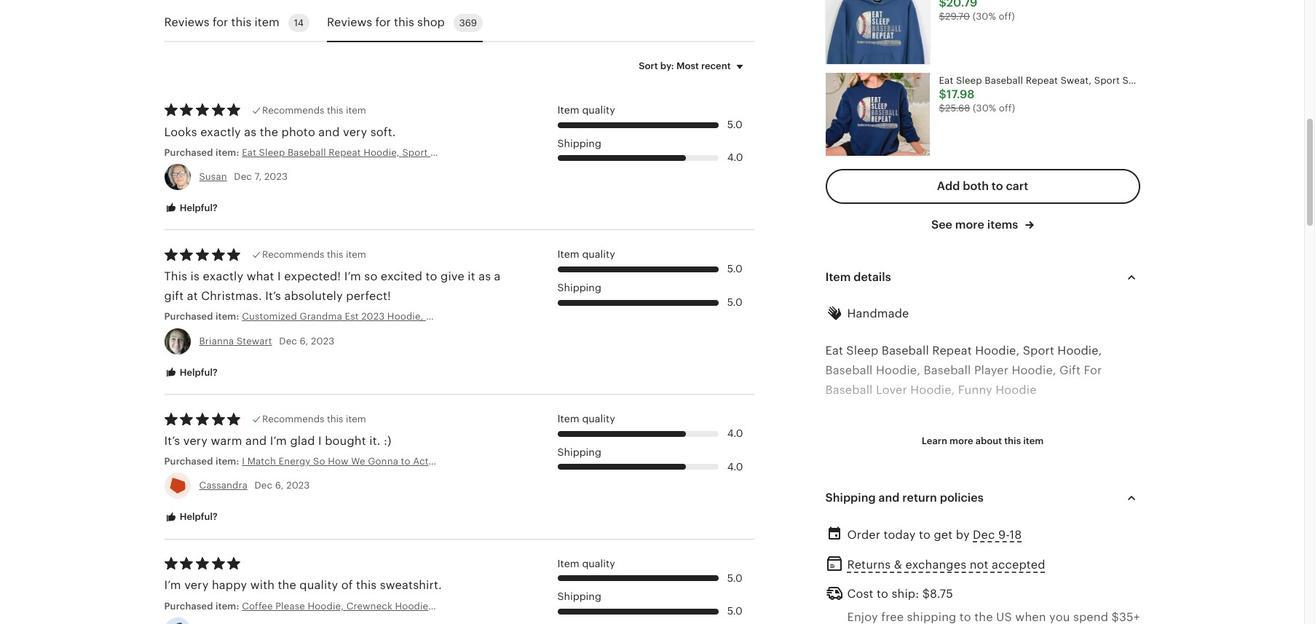 Task type: describe. For each thing, give the bounding box(es) containing it.
eat sleep baseball repeat hoodie, sport hoodie, baseball hoodie, baseball player hoodie, gift for baseball lover hoodie, funny hoodie
[[826, 344, 1102, 397]]

ship:
[[892, 587, 919, 601]]

see
[[931, 218, 953, 232]]

item for it's very warm and i'm glad i bought it. :)
[[558, 413, 580, 425]]

for inside 'this much-loved gildan 18500 unisex crew collar hoodie is the perfect match for your classic or sportswear combinations. air-jet yarn and quarter-turn fabric help eliminate wrinkles and pilling, while'
[[987, 581, 1003, 595]]

by
[[956, 528, 970, 542]]

shipping for it.
[[558, 446, 601, 458]]

item for glad
[[346, 414, 366, 425]]

brianna
[[199, 335, 234, 346]]

it's inside this is exactly what i expected! i'm so excited to give it as a gift at christmas. it's absolutely perfect!
[[265, 289, 281, 303]]

purchased item: for it's
[[164, 456, 242, 467]]

more for see
[[955, 218, 985, 232]]

hoodie inside 'this much-loved gildan 18500 unisex crew collar hoodie is the perfect match for your classic or sportswear combinations. air-jet yarn and quarter-turn fabric help eliminate wrinkles and pilling, while'
[[826, 581, 867, 595]]

gildan
[[922, 561, 959, 575]]

dec 9-18 button
[[973, 524, 1022, 546]]

see more items link
[[931, 217, 1034, 234]]

happy
[[212, 579, 247, 592]]

very left happy
[[184, 579, 209, 592]]

:)
[[384, 434, 391, 448]]

0 horizontal spatial i'm
[[164, 579, 181, 592]]

and down jet
[[996, 621, 1017, 624]]

tab list containing reviews for this item
[[164, 5, 754, 42]]

cost to ship: $ 8.75
[[847, 587, 953, 601]]

accepted
[[992, 558, 1046, 572]]

lover
[[876, 383, 907, 397]]

this right of
[[356, 579, 377, 592]]

absolutely
[[284, 289, 343, 303]]

1 horizontal spatial i'm
[[270, 434, 287, 448]]

recommends this item for and
[[262, 105, 366, 116]]

the right with
[[278, 579, 296, 592]]

give
[[441, 270, 465, 283]]

wrinkles
[[946, 621, 992, 624]]

very inside very comfortable hoodie you will feel very special be kind hooded
[[896, 443, 921, 457]]

see more items
[[931, 218, 1021, 232]]

brianna stewart dec 6, 2023
[[199, 335, 334, 346]]

combinations.
[[892, 601, 973, 615]]

is inside this is exactly what i expected! i'm so excited to give it as a gift at christmas. it's absolutely perfect!
[[191, 270, 200, 283]]

eat sleep baseball repeat sweat, sport sweat, baseball sweat, baseball player sweat, gift for baseball lover sweat, funny hoodie sweat image
[[826, 73, 930, 156]]

quality for i'm very happy with the quality of this sweatshirt.
[[582, 558, 615, 569]]

sort by: most recent
[[639, 60, 731, 71]]

get
[[934, 528, 953, 542]]

gift
[[164, 289, 184, 303]]

helpful? button for this is exactly what i expected! i'm so excited to give it as a gift at christmas. it's absolutely perfect!
[[153, 359, 229, 386]]

purchased for this
[[164, 311, 213, 322]]

purchased for looks
[[164, 147, 213, 158]]

2023 for i'm
[[286, 480, 310, 491]]

baseball down sleep
[[826, 363, 873, 377]]

so
[[364, 270, 378, 283]]

details
[[854, 270, 891, 284]]

policies
[[940, 491, 984, 505]]

dec right cassandra
[[255, 480, 273, 491]]

7,
[[255, 171, 262, 182]]

quality for looks exactly as the photo and very soft.
[[582, 104, 615, 116]]

shipping and return policies
[[826, 491, 984, 505]]

baseball down repeat
[[924, 363, 971, 377]]

items
[[987, 218, 1018, 232]]

it.
[[369, 434, 381, 448]]

very comfortable hoodie you will feel very special be kind hooded
[[826, 423, 1056, 457]]

and right photo
[[318, 125, 340, 139]]

item quality for this is exactly what i expected! i'm so excited to give it as a gift at christmas. it's absolutely perfect!
[[558, 249, 615, 260]]

special
[[924, 443, 964, 457]]

item for looks exactly as the photo and very soft.
[[558, 104, 580, 116]]

eliminate
[[890, 621, 942, 624]]

shipping
[[907, 610, 957, 624]]

stewart
[[237, 335, 272, 346]]

at
[[187, 289, 198, 303]]

free
[[881, 610, 904, 624]]

$ up "25.68"
[[939, 88, 947, 101]]

sleep
[[847, 344, 879, 358]]

9-
[[998, 528, 1010, 542]]

off) inside $ 17.98 $ 25.68 (30% off)
[[999, 103, 1015, 114]]

item: for happy
[[216, 601, 239, 611]]

dec left 9-
[[973, 528, 995, 542]]

warm
[[211, 434, 242, 448]]

repeat
[[932, 344, 972, 358]]

learn more about this item button
[[911, 428, 1055, 455]]

5.0 for this is exactly what i expected! i'm so excited to give it as a gift at christmas. it's absolutely perfect!
[[727, 263, 743, 275]]

item quality for it's very warm and i'm glad i bought it. :)
[[558, 413, 615, 425]]

to inside enjoy free shipping to the us when you spend $35+
[[960, 610, 971, 624]]

susan dec 7, 2023
[[199, 171, 288, 182]]

purchased for it's
[[164, 456, 213, 467]]

2 4.0 from the top
[[727, 428, 743, 439]]

to inside this is exactly what i expected! i'm so excited to give it as a gift at christmas. it's absolutely perfect!
[[426, 270, 437, 283]]

cart
[[1006, 179, 1029, 193]]

shipping inside dropdown button
[[826, 491, 876, 505]]

this for this is exactly what i expected! i'm so excited to give it as a gift at christmas. it's absolutely perfect!
[[164, 270, 187, 283]]

handmade
[[847, 306, 909, 320]]

4.0 for it's very warm and i'm glad i bought it. :)
[[727, 461, 743, 472]]

very left soft.
[[343, 125, 367, 139]]

comfortable
[[854, 423, 924, 437]]

what
[[247, 270, 274, 283]]

recommends for i
[[262, 249, 324, 260]]

purchased item: for this
[[164, 311, 242, 322]]

order today to get by dec 9-18
[[847, 528, 1022, 542]]

eat sleep baseball repeat hoodie, sport hoodie, baseball hoodie, baseball player hoodie, gift for baseball lover hoodie, funny hoodie image
[[826, 0, 930, 64]]

1 vertical spatial 2023
[[311, 335, 334, 346]]

14
[[294, 17, 304, 28]]

a
[[494, 270, 501, 283]]

shop
[[417, 15, 445, 29]]

this up the expected!
[[327, 249, 343, 260]]

$ right eat sleep baseball repeat hoodie, sport hoodie, baseball hoodie, baseball player hoodie, gift for baseball lover hoodie, funny hoodie image
[[939, 11, 945, 22]]

$ right ship:
[[923, 587, 930, 601]]

the inside 'this much-loved gildan 18500 unisex crew collar hoodie is the perfect match for your classic or sportswear combinations. air-jet yarn and quarter-turn fabric help eliminate wrinkles and pilling, while'
[[882, 581, 901, 595]]

item for expected!
[[346, 249, 366, 260]]

enjoy free shipping to the us when you spend $35+
[[847, 610, 1140, 624]]

store!
[[1012, 522, 1046, 536]]

this up looks exactly as the photo and very soft.
[[327, 105, 343, 116]]

you
[[826, 443, 846, 457]]

reviews for reviews for this shop
[[327, 15, 372, 29]]

18500
[[963, 561, 998, 575]]

excited
[[381, 270, 423, 283]]

item inside dropdown button
[[1023, 435, 1044, 446]]

hoodie, up player
[[975, 344, 1020, 358]]

for for shop
[[375, 15, 391, 29]]

5.0 for i'm very happy with the quality of this sweatshirt.
[[727, 572, 743, 584]]

shipping for excited
[[558, 282, 601, 294]]

perfect
[[904, 581, 945, 595]]

3 5.0 from the top
[[727, 296, 743, 308]]

this left shop
[[394, 15, 414, 29]]

soft.
[[371, 125, 396, 139]]

sportswear
[[826, 601, 889, 615]]

reviews for reviews for this item
[[164, 15, 210, 29]]

gift
[[1060, 363, 1081, 377]]

this left 14 in the top of the page
[[231, 15, 252, 29]]

2023 for photo
[[264, 171, 288, 182]]

whitebeachsweatshirt&hoodies
[[826, 522, 1009, 536]]

18
[[1010, 528, 1022, 542]]

it
[[468, 270, 475, 283]]

add both to cart button
[[826, 169, 1140, 204]]

hello
[[826, 502, 855, 516]]

susan link
[[199, 171, 227, 182]]

hoodie, up gift
[[1058, 344, 1102, 358]]

for
[[1084, 363, 1102, 377]]

shipping for sweatshirt.
[[558, 591, 601, 603]]

0 vertical spatial (30%
[[973, 11, 996, 22]]

yarn
[[1014, 601, 1039, 615]]

is inside 'this much-loved gildan 18500 unisex crew collar hoodie is the perfect match for your classic or sportswear combinations. air-jet yarn and quarter-turn fabric help eliminate wrinkles and pilling, while'
[[870, 581, 879, 595]]

returns & exchanges not accepted button
[[847, 554, 1046, 576]]

with
[[250, 579, 275, 592]]

as inside this is exactly what i expected! i'm so excited to give it as a gift at christmas. it's absolutely perfect!
[[479, 270, 491, 283]]

i'm very happy with the quality of this sweatshirt.
[[164, 579, 442, 592]]

hoodie, down sport
[[1012, 363, 1056, 377]]

both
[[963, 179, 989, 193]]

(30% inside $ 17.98 $ 25.68 (30% off)
[[973, 103, 996, 114]]



Task type: vqa. For each thing, say whether or not it's contained in the screenshot.
etsy,
no



Task type: locate. For each thing, give the bounding box(es) containing it.
2 helpful? from the top
[[177, 367, 218, 378]]

0 vertical spatial it's
[[265, 289, 281, 303]]

item details button
[[812, 260, 1153, 295]]

quality for it's very warm and i'm glad i bought it. :)
[[582, 413, 615, 425]]

to left cart
[[992, 179, 1003, 193]]

4 5.0 from the top
[[727, 572, 743, 584]]

i inside this is exactly what i expected! i'm so excited to give it as a gift at christmas. it's absolutely perfect!
[[278, 270, 281, 283]]

about
[[976, 435, 1002, 446]]

purchased down 'at'
[[164, 311, 213, 322]]

item
[[558, 104, 580, 116], [558, 249, 580, 260], [826, 270, 851, 284], [558, 413, 580, 425], [558, 558, 580, 569]]

much-
[[852, 561, 888, 575]]

2 purchased from the top
[[164, 311, 213, 322]]

0 vertical spatial exactly
[[200, 125, 241, 139]]

0 vertical spatial i
[[278, 270, 281, 283]]

this right about
[[1005, 435, 1021, 446]]

item: for exactly
[[216, 311, 239, 322]]

1 vertical spatial 6,
[[275, 480, 284, 491]]

0 vertical spatial 2023
[[264, 171, 288, 182]]

hooded
[[1012, 443, 1056, 457]]

and up pilling,
[[1042, 601, 1063, 615]]

0 vertical spatial as
[[244, 125, 257, 139]]

0 vertical spatial 6,
[[300, 335, 308, 346]]

recommends this item up the expected!
[[262, 249, 366, 260]]

i
[[278, 270, 281, 283], [318, 434, 322, 448]]

1 horizontal spatial for
[[375, 15, 391, 29]]

purchased item: down happy
[[164, 601, 242, 611]]

recommends for photo
[[262, 105, 324, 116]]

quality
[[582, 104, 615, 116], [582, 249, 615, 260], [582, 413, 615, 425], [582, 558, 615, 569], [300, 579, 338, 592]]

3 item quality from the top
[[558, 413, 615, 425]]

very
[[343, 125, 367, 139], [183, 434, 208, 448], [896, 443, 921, 457], [184, 579, 209, 592]]

1 vertical spatial i
[[318, 434, 322, 448]]

4.0
[[727, 152, 743, 163], [727, 428, 743, 439], [727, 461, 743, 472]]

helpful? for very
[[177, 511, 218, 522]]

hoodie inside 'eat sleep baseball repeat hoodie, sport hoodie, baseball hoodie, baseball player hoodie, gift for baseball lover hoodie, funny hoodie'
[[996, 383, 1037, 397]]

2023 down glad at the bottom left of page
[[286, 480, 310, 491]]

1 item: from the top
[[216, 147, 239, 158]]

this is exactly what i expected! i'm so excited to give it as a gift at christmas. it's absolutely perfect!
[[164, 270, 501, 303]]

of
[[341, 579, 353, 592]]

reviews
[[164, 15, 210, 29], [327, 15, 372, 29]]

0 horizontal spatial as
[[244, 125, 257, 139]]

0 vertical spatial 4.0
[[727, 152, 743, 163]]

2 vertical spatial helpful? button
[[153, 504, 229, 531]]

5.0 for looks exactly as the photo and very soft.
[[727, 118, 743, 130]]

loved
[[888, 561, 919, 575]]

most
[[677, 60, 699, 71]]

this
[[164, 270, 187, 283], [826, 561, 849, 575]]

8.75
[[930, 587, 953, 601]]

this inside 'this much-loved gildan 18500 unisex crew collar hoodie is the perfect match for your classic or sportswear combinations. air-jet yarn and quarter-turn fabric help eliminate wrinkles and pilling, while'
[[826, 561, 849, 575]]

1 item quality from the top
[[558, 104, 615, 116]]

2 5.0 from the top
[[727, 263, 743, 275]]

item for this is exactly what i expected! i'm so excited to give it as a gift at christmas. it's absolutely perfect!
[[558, 249, 580, 260]]

be
[[967, 443, 982, 457]]

4 purchased from the top
[[164, 601, 213, 611]]

6, down it's very warm and i'm glad i bought it. :)
[[275, 480, 284, 491]]

there!
[[858, 502, 892, 516]]

1 recommends this item from the top
[[262, 105, 366, 116]]

sport
[[1023, 344, 1055, 358]]

you
[[1050, 610, 1070, 624]]

3 recommends this item from the top
[[262, 414, 366, 425]]

for
[[213, 15, 228, 29], [375, 15, 391, 29], [987, 581, 1003, 595]]

hoodie down player
[[996, 383, 1037, 397]]

and inside dropdown button
[[879, 491, 900, 505]]

baseball up lover
[[882, 344, 929, 358]]

purchased up cassandra
[[164, 456, 213, 467]]

collar
[[1075, 561, 1109, 575]]

glad
[[290, 434, 315, 448]]

2 helpful? button from the top
[[153, 359, 229, 386]]

off) right "25.68"
[[999, 103, 1015, 114]]

helpful? for exactly
[[177, 202, 218, 213]]

reviews for this item
[[164, 15, 279, 29]]

purchased item: up susan
[[164, 147, 242, 158]]

hoodie
[[927, 423, 966, 437]]

0 vertical spatial more
[[955, 218, 985, 232]]

helpful? down susan
[[177, 202, 218, 213]]

4 item quality from the top
[[558, 558, 615, 569]]

the inside enjoy free shipping to the us when you spend $35+
[[975, 610, 993, 624]]

baseball
[[882, 344, 929, 358], [826, 363, 873, 377], [924, 363, 971, 377], [826, 383, 873, 397]]

1 horizontal spatial this
[[826, 561, 849, 575]]

it's very warm and i'm glad i bought it. :)
[[164, 434, 391, 448]]

3 item: from the top
[[216, 456, 239, 467]]

1 vertical spatial more
[[950, 435, 974, 446]]

exactly right looks
[[200, 125, 241, 139]]

1 vertical spatial it's
[[164, 434, 180, 448]]

i'm inside this is exactly what i expected! i'm so excited to give it as a gift at christmas. it's absolutely perfect!
[[344, 270, 361, 283]]

it's left warm
[[164, 434, 180, 448]]

this inside this is exactly what i expected! i'm so excited to give it as a gift at christmas. it's absolutely perfect!
[[164, 270, 187, 283]]

item for and
[[346, 105, 366, 116]]

1 vertical spatial (30%
[[973, 103, 996, 114]]

purchased item: for i'm
[[164, 601, 242, 611]]

baseball up very in the right of the page
[[826, 383, 873, 397]]

dec right stewart
[[279, 335, 297, 346]]

2 horizontal spatial for
[[987, 581, 1003, 595]]

1 vertical spatial 4.0
[[727, 428, 743, 439]]

1 vertical spatial exactly
[[203, 270, 243, 283]]

is
[[191, 270, 200, 283], [870, 581, 879, 595]]

1 vertical spatial hoodie
[[826, 581, 867, 595]]

0 vertical spatial this
[[164, 270, 187, 283]]

recommends up the expected!
[[262, 249, 324, 260]]

1 recommends from the top
[[262, 105, 324, 116]]

this up gift
[[164, 270, 187, 283]]

recommends this item for expected!
[[262, 249, 366, 260]]

recommends up photo
[[262, 105, 324, 116]]

as left a
[[479, 270, 491, 283]]

to up the by
[[951, 502, 962, 516]]

2 item: from the top
[[216, 311, 239, 322]]

1 vertical spatial recommends this item
[[262, 249, 366, 260]]

4 item: from the top
[[216, 601, 239, 611]]

item inside dropdown button
[[826, 270, 851, 284]]

unisex
[[1002, 561, 1039, 575]]

item for i'm very happy with the quality of this sweatshirt.
[[558, 558, 580, 569]]

enjoy
[[847, 610, 878, 624]]

item: for warm
[[216, 456, 239, 467]]

2 reviews from the left
[[327, 15, 372, 29]]

to left air-
[[960, 610, 971, 624]]

0 horizontal spatial i
[[278, 270, 281, 283]]

(30% right "29.70"
[[973, 11, 996, 22]]

2 vertical spatial recommends
[[262, 414, 324, 425]]

0 vertical spatial helpful?
[[177, 202, 218, 213]]

3 4.0 from the top
[[727, 461, 743, 472]]

sort by: most recent button
[[628, 51, 759, 82]]

1 horizontal spatial i
[[318, 434, 322, 448]]

2 vertical spatial 2023
[[286, 480, 310, 491]]

helpful? button down susan link at the left of the page
[[153, 195, 229, 222]]

1 vertical spatial this
[[826, 561, 849, 575]]

i'm left happy
[[164, 579, 181, 592]]

and
[[318, 125, 340, 139], [245, 434, 267, 448], [879, 491, 900, 505], [1042, 601, 1063, 615], [996, 621, 1017, 624]]

helpful? button down brianna
[[153, 359, 229, 386]]

more for learn
[[950, 435, 974, 446]]

cassandra dec 6, 2023
[[199, 480, 310, 491]]

4.0 for looks exactly as the photo and very soft.
[[727, 152, 743, 163]]

1 off) from the top
[[999, 11, 1015, 22]]

sort
[[639, 60, 658, 71]]

$ right eat sleep baseball repeat sweat, sport sweat, baseball sweat, baseball player sweat, gift for baseball lover sweat, funny hoodie sweat image
[[939, 103, 945, 114]]

1 5.0 from the top
[[727, 118, 743, 130]]

recommends this item for glad
[[262, 414, 366, 425]]

item: down "christmas."
[[216, 311, 239, 322]]

purchased item: down 'at'
[[164, 311, 242, 322]]

the left us
[[975, 610, 993, 624]]

hello there!   welcome to whitebeachsweatshirt&hoodies store!
[[826, 502, 1046, 536]]

air-
[[976, 601, 996, 615]]

purchased for i'm
[[164, 601, 213, 611]]

helpful? down cassandra link
[[177, 511, 218, 522]]

1 vertical spatial helpful? button
[[153, 359, 229, 386]]

when
[[1015, 610, 1046, 624]]

1 vertical spatial helpful?
[[177, 367, 218, 378]]

1 horizontal spatial it's
[[265, 289, 281, 303]]

while
[[1062, 621, 1092, 624]]

very right feel
[[896, 443, 921, 457]]

helpful? button for it's very warm and i'm glad i bought it. :)
[[153, 504, 229, 531]]

recommends for i'm
[[262, 414, 324, 425]]

29.70
[[945, 11, 970, 22]]

1 helpful? button from the top
[[153, 195, 229, 222]]

2 vertical spatial i'm
[[164, 579, 181, 592]]

off) right "29.70"
[[999, 11, 1015, 22]]

quarter-
[[1066, 601, 1112, 615]]

feel
[[872, 443, 893, 457]]

2 item quality from the top
[[558, 249, 615, 260]]

dec left 7,
[[234, 171, 252, 182]]

2023 down absolutely
[[311, 335, 334, 346]]

the
[[260, 125, 278, 139], [278, 579, 296, 592], [882, 581, 901, 595], [975, 610, 993, 624]]

this much-loved gildan 18500 unisex crew collar hoodie is the perfect match for your classic or sportswear combinations. air-jet yarn and quarter-turn fabric help eliminate wrinkles and pilling, while 
[[826, 561, 1136, 624]]

reviews for this shop
[[327, 15, 445, 29]]

jet
[[996, 601, 1011, 615]]

$ 17.98 $ 25.68 (30% off)
[[939, 88, 1015, 114]]

0 vertical spatial is
[[191, 270, 200, 283]]

2 vertical spatial recommends this item
[[262, 414, 366, 425]]

item: up susan link at the left of the page
[[216, 147, 239, 158]]

this left much- at the bottom right of page
[[826, 561, 849, 575]]

6,
[[300, 335, 308, 346], [275, 480, 284, 491]]

6, down absolutely
[[300, 335, 308, 346]]

item details
[[826, 270, 891, 284]]

2 recommends this item from the top
[[262, 249, 366, 260]]

3 purchased item: from the top
[[164, 456, 242, 467]]

2 vertical spatial helpful?
[[177, 511, 218, 522]]

photo
[[282, 125, 315, 139]]

hoodie up sportswear on the right
[[826, 581, 867, 595]]

2 purchased item: from the top
[[164, 311, 242, 322]]

and left the return
[[879, 491, 900, 505]]

more inside dropdown button
[[950, 435, 974, 446]]

0 horizontal spatial it's
[[164, 434, 180, 448]]

item quality for i'm very happy with the quality of this sweatshirt.
[[558, 558, 615, 569]]

your
[[1007, 581, 1032, 595]]

2 off) from the top
[[999, 103, 1015, 114]]

3 recommends from the top
[[262, 414, 324, 425]]

to left get
[[919, 528, 931, 542]]

3 helpful? button from the top
[[153, 504, 229, 531]]

2 vertical spatial 4.0
[[727, 461, 743, 472]]

2023 right 7,
[[264, 171, 288, 182]]

recent
[[701, 60, 731, 71]]

welcome
[[895, 502, 947, 516]]

1 purchased item: from the top
[[164, 147, 242, 158]]

classic
[[1035, 581, 1074, 595]]

shipping
[[558, 137, 601, 149], [558, 282, 601, 294], [558, 446, 601, 458], [826, 491, 876, 505], [558, 591, 601, 603]]

0 vertical spatial i'm
[[344, 270, 361, 283]]

purchased down looks
[[164, 147, 213, 158]]

very left warm
[[183, 434, 208, 448]]

is down much- at the bottom right of page
[[870, 581, 879, 595]]

3 helpful? from the top
[[177, 511, 218, 522]]

0 horizontal spatial reviews
[[164, 15, 210, 29]]

order
[[847, 528, 881, 542]]

i'm left so on the top of the page
[[344, 270, 361, 283]]

item quality for looks exactly as the photo and very soft.
[[558, 104, 615, 116]]

and right warm
[[245, 434, 267, 448]]

purchased item: for looks
[[164, 147, 242, 158]]

1 vertical spatial off)
[[999, 103, 1015, 114]]

i right glad at the bottom left of page
[[318, 434, 322, 448]]

0 horizontal spatial 6,
[[275, 480, 284, 491]]

helpful? button down cassandra link
[[153, 504, 229, 531]]

item: down happy
[[216, 601, 239, 611]]

0 vertical spatial recommends
[[262, 105, 324, 116]]

us
[[996, 610, 1012, 624]]

1 4.0 from the top
[[727, 152, 743, 163]]

returns
[[847, 558, 891, 572]]

kind
[[985, 443, 1009, 457]]

purchased item: down warm
[[164, 456, 242, 467]]

1 purchased from the top
[[164, 147, 213, 158]]

(30% right "25.68"
[[973, 103, 996, 114]]

0 horizontal spatial hoodie
[[826, 581, 867, 595]]

0 vertical spatial off)
[[999, 11, 1015, 22]]

1 reviews from the left
[[164, 15, 210, 29]]

sweatshirt.
[[380, 579, 442, 592]]

4 purchased item: from the top
[[164, 601, 242, 611]]

1 vertical spatial i'm
[[270, 434, 287, 448]]

to left the give
[[426, 270, 437, 283]]

to inside hello there!   welcome to whitebeachsweatshirt&hoodies store!
[[951, 502, 962, 516]]

to right cost
[[877, 587, 889, 601]]

0 horizontal spatial for
[[213, 15, 228, 29]]

25.68
[[945, 103, 970, 114]]

3 purchased from the top
[[164, 456, 213, 467]]

dec
[[234, 171, 252, 182], [279, 335, 297, 346], [255, 480, 273, 491], [973, 528, 995, 542]]

1 vertical spatial is
[[870, 581, 879, 595]]

item: for as
[[216, 147, 239, 158]]

expected!
[[284, 270, 341, 283]]

turn
[[1112, 601, 1136, 615]]

0 vertical spatial recommends this item
[[262, 105, 366, 116]]

recommends up glad at the bottom left of page
[[262, 414, 324, 425]]

0 horizontal spatial is
[[191, 270, 200, 283]]

tab list
[[164, 5, 754, 42]]

the left photo
[[260, 125, 278, 139]]

exactly inside this is exactly what i expected! i'm so excited to give it as a gift at christmas. it's absolutely perfect!
[[203, 270, 243, 283]]

0 horizontal spatial this
[[164, 270, 187, 283]]

0 vertical spatial hoodie
[[996, 383, 1037, 397]]

bought
[[325, 434, 366, 448]]

i'm left glad at the bottom left of page
[[270, 434, 287, 448]]

1 vertical spatial as
[[479, 270, 491, 283]]

it's down what
[[265, 289, 281, 303]]

1 horizontal spatial 6,
[[300, 335, 308, 346]]

17.98
[[947, 88, 975, 101]]

the down loved
[[882, 581, 901, 595]]

2 recommends from the top
[[262, 249, 324, 260]]

1 vertical spatial recommends
[[262, 249, 324, 260]]

369
[[459, 17, 477, 28]]

i right what
[[278, 270, 281, 283]]

exchanges
[[906, 558, 967, 572]]

purchased down happy
[[164, 601, 213, 611]]

recommends this item up glad at the bottom left of page
[[262, 414, 366, 425]]

helpful? button for looks exactly as the photo and very soft.
[[153, 195, 229, 222]]

recommends this item up photo
[[262, 105, 366, 116]]

1 horizontal spatial as
[[479, 270, 491, 283]]

this for this much-loved gildan 18500 unisex crew collar hoodie is the perfect match for your classic or sportswear combinations. air-jet yarn and quarter-turn fabric help eliminate wrinkles and pilling, while 
[[826, 561, 849, 575]]

helpful? down brianna
[[177, 367, 218, 378]]

add both to cart
[[937, 179, 1029, 193]]

i'm
[[344, 270, 361, 283], [270, 434, 287, 448], [164, 579, 181, 592]]

this up the bought
[[327, 414, 343, 425]]

quality for this is exactly what i expected! i'm so excited to give it as a gift at christmas. it's absolutely perfect!
[[582, 249, 615, 260]]

helpful? for is
[[177, 367, 218, 378]]

0 vertical spatial helpful? button
[[153, 195, 229, 222]]

is up 'at'
[[191, 270, 200, 283]]

2 horizontal spatial i'm
[[344, 270, 361, 283]]

player
[[974, 363, 1009, 377]]

this inside 'learn more about this item' dropdown button
[[1005, 435, 1021, 446]]

1 horizontal spatial reviews
[[327, 15, 372, 29]]

item: down warm
[[216, 456, 239, 467]]

by:
[[660, 60, 674, 71]]

as up susan dec 7, 2023
[[244, 125, 257, 139]]

5 5.0 from the top
[[727, 605, 743, 617]]

for for item
[[213, 15, 228, 29]]

christmas.
[[201, 289, 262, 303]]

to inside add both to cart button
[[992, 179, 1003, 193]]

pilling,
[[1020, 621, 1059, 624]]

1 horizontal spatial hoodie
[[996, 383, 1037, 397]]

1 horizontal spatial is
[[870, 581, 879, 595]]

1 helpful? from the top
[[177, 202, 218, 213]]

eat
[[826, 344, 843, 358]]

exactly up "christmas."
[[203, 270, 243, 283]]

hoodie, up lover
[[876, 363, 921, 377]]

hoodie, right lover
[[911, 383, 955, 397]]



